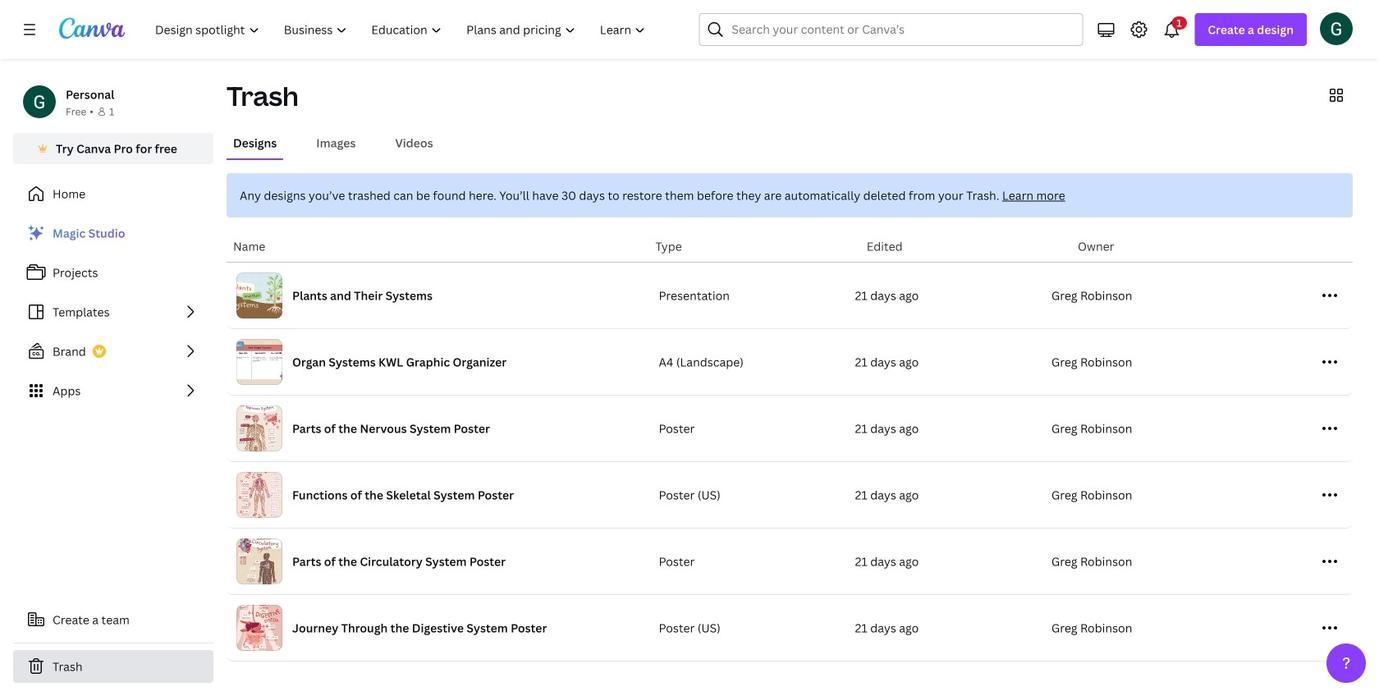 Task type: vqa. For each thing, say whether or not it's contained in the screenshot.
Search search field
yes



Task type: describe. For each thing, give the bounding box(es) containing it.
Search search field
[[732, 14, 1051, 45]]



Task type: locate. For each thing, give the bounding box(es) containing it.
None search field
[[699, 13, 1084, 46]]

greg robinson image
[[1321, 12, 1353, 45]]

top level navigation element
[[145, 13, 660, 46]]

list
[[13, 217, 214, 407]]



